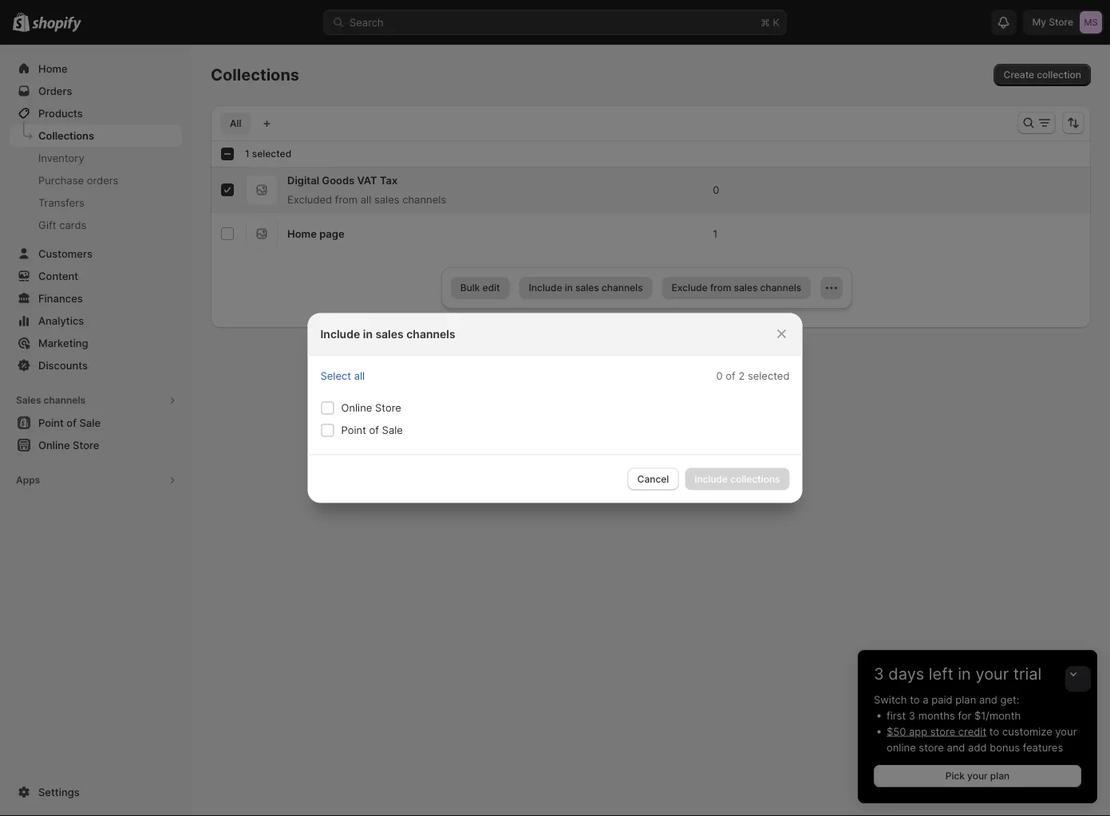 Task type: describe. For each thing, give the bounding box(es) containing it.
search
[[350, 16, 384, 28]]

0 vertical spatial plan
[[956, 694, 976, 706]]

store
[[375, 402, 401, 414]]

0 vertical spatial store
[[931, 726, 956, 738]]

bonus
[[990, 742, 1020, 754]]

first
[[887, 710, 906, 722]]

collections inside collections link
[[38, 129, 94, 142]]

collection
[[1037, 69, 1082, 81]]

pick your plan link
[[874, 766, 1082, 788]]

2
[[739, 370, 745, 382]]

0 for 0
[[713, 184, 720, 196]]

all inside digital goods vat tax excluded from all sales channels
[[361, 193, 371, 206]]

first 3 months for $1/month
[[887, 710, 1021, 722]]

2 vertical spatial your
[[968, 771, 988, 782]]

app
[[909, 726, 928, 738]]

of for sale
[[369, 424, 379, 437]]

of for 2
[[726, 370, 736, 382]]

online
[[341, 402, 372, 414]]

gift
[[38, 219, 56, 231]]

$50 app store credit link
[[887, 726, 987, 738]]

collections link
[[10, 125, 182, 147]]

digital goods vat tax link
[[287, 174, 398, 186]]

transfers
[[38, 196, 84, 209]]

channels inside digital goods vat tax excluded from all sales channels
[[402, 193, 446, 206]]

home for home page
[[287, 228, 317, 240]]

digital goods vat tax excluded from all sales channels
[[287, 174, 446, 206]]

purchase orders link
[[10, 169, 182, 192]]

online
[[887, 742, 916, 754]]

3 inside dropdown button
[[874, 665, 884, 684]]

your inside to customize your online store and add bonus features
[[1056, 726, 1077, 738]]

apps
[[16, 475, 40, 486]]

⌘ k
[[761, 16, 780, 28]]

in inside 3 days left in your trial dropdown button
[[958, 665, 971, 684]]

cancel
[[637, 473, 669, 485]]

select all button
[[311, 363, 375, 390]]

about
[[637, 345, 668, 359]]

switch
[[874, 694, 907, 706]]

transfers link
[[10, 192, 182, 214]]

3 days left in your trial element
[[858, 692, 1098, 804]]

create collection
[[1004, 69, 1082, 81]]

days
[[889, 665, 925, 684]]

gift cards
[[38, 219, 86, 231]]

home page link
[[287, 228, 345, 240]]

select
[[320, 370, 351, 382]]

products link
[[10, 102, 182, 125]]

get:
[[1001, 694, 1020, 706]]

paid
[[932, 694, 953, 706]]

vat
[[357, 174, 377, 186]]

page
[[319, 228, 345, 240]]

include in sales channels
[[320, 327, 456, 341]]

products
[[38, 107, 83, 119]]

1
[[713, 228, 718, 240]]

point
[[341, 424, 366, 437]]

include
[[320, 327, 360, 341]]

select all
[[320, 370, 365, 382]]

plan inside the pick your plan link
[[990, 771, 1010, 782]]

credit
[[959, 726, 987, 738]]

channels inside dialog
[[406, 327, 456, 341]]

excluded
[[287, 193, 332, 206]]

discounts
[[38, 359, 88, 372]]

months
[[919, 710, 955, 722]]

⌘
[[761, 16, 770, 28]]

orders
[[87, 174, 118, 186]]

$50
[[887, 726, 906, 738]]

$1/month
[[975, 710, 1021, 722]]

0 vertical spatial to
[[910, 694, 920, 706]]

k
[[773, 16, 780, 28]]

create collection link
[[994, 64, 1091, 86]]

settings link
[[10, 781, 182, 804]]

include in sales channels dialog
[[0, 313, 1110, 503]]

switch to a paid plan and get:
[[874, 694, 1020, 706]]

pick your plan
[[946, 771, 1010, 782]]

all inside "select all" button
[[354, 370, 365, 382]]

create
[[1004, 69, 1035, 81]]

home page
[[287, 228, 345, 240]]

sale
[[382, 424, 403, 437]]

purchase orders
[[38, 174, 118, 186]]

goods
[[322, 174, 355, 186]]

add
[[968, 742, 987, 754]]

all button
[[220, 113, 251, 135]]



Task type: locate. For each thing, give the bounding box(es) containing it.
1 vertical spatial collections
[[38, 129, 94, 142]]

online store
[[341, 402, 401, 414]]

and inside to customize your online store and add bonus features
[[947, 742, 965, 754]]

in inside include in sales channels dialog
[[363, 327, 373, 341]]

home
[[38, 62, 68, 75], [287, 228, 317, 240]]

0 inside include in sales channels dialog
[[716, 370, 723, 382]]

store down months
[[931, 726, 956, 738]]

$50 app store credit
[[887, 726, 987, 738]]

trial
[[1014, 665, 1042, 684]]

to left a
[[910, 694, 920, 706]]

store down $50 app store credit link
[[919, 742, 944, 754]]

0 vertical spatial all
[[361, 193, 371, 206]]

to inside to customize your online store and add bonus features
[[990, 726, 1000, 738]]

pick
[[946, 771, 965, 782]]

0 of 2 selected
[[716, 370, 790, 382]]

home link
[[10, 57, 182, 80]]

0 vertical spatial of
[[726, 370, 736, 382]]

in right include
[[363, 327, 373, 341]]

sales right include
[[375, 327, 404, 341]]

1 vertical spatial your
[[1056, 726, 1077, 738]]

all
[[361, 193, 371, 206], [354, 370, 365, 382]]

0 vertical spatial sales
[[374, 193, 400, 206]]

1 vertical spatial sales
[[375, 327, 404, 341]]

your up get:
[[976, 665, 1009, 684]]

to
[[910, 694, 920, 706], [990, 726, 1000, 738]]

learn more about collections
[[574, 345, 728, 359]]

sales channels button
[[10, 390, 182, 412]]

1 vertical spatial and
[[947, 742, 965, 754]]

of left 2
[[726, 370, 736, 382]]

all
[[230, 118, 241, 129]]

from
[[335, 193, 358, 206]]

0 up 1
[[713, 184, 720, 196]]

0 vertical spatial channels
[[402, 193, 446, 206]]

1 vertical spatial home
[[287, 228, 317, 240]]

2 vertical spatial channels
[[43, 395, 86, 406]]

plan up for
[[956, 694, 976, 706]]

gift cards link
[[10, 214, 182, 236]]

0 vertical spatial 3
[[874, 665, 884, 684]]

channels
[[402, 193, 446, 206], [406, 327, 456, 341], [43, 395, 86, 406]]

1 horizontal spatial of
[[726, 370, 736, 382]]

0 left 2
[[716, 370, 723, 382]]

0 horizontal spatial in
[[363, 327, 373, 341]]

home left page
[[287, 228, 317, 240]]

3 right the first at the bottom right
[[909, 710, 916, 722]]

plan down bonus
[[990, 771, 1010, 782]]

0 horizontal spatial to
[[910, 694, 920, 706]]

home for home
[[38, 62, 68, 75]]

to down $1/month
[[990, 726, 1000, 738]]

0 vertical spatial in
[[363, 327, 373, 341]]

your inside dropdown button
[[976, 665, 1009, 684]]

1 vertical spatial in
[[958, 665, 971, 684]]

cards
[[59, 219, 86, 231]]

learn
[[574, 345, 604, 359]]

1 horizontal spatial in
[[958, 665, 971, 684]]

and left add
[[947, 742, 965, 754]]

all down the vat
[[361, 193, 371, 206]]

in right left
[[958, 665, 971, 684]]

1 horizontal spatial plan
[[990, 771, 1010, 782]]

0 horizontal spatial and
[[947, 742, 965, 754]]

for
[[958, 710, 972, 722]]

0
[[713, 184, 720, 196], [716, 370, 723, 382]]

inventory
[[38, 152, 84, 164]]

0 vertical spatial home
[[38, 62, 68, 75]]

1 vertical spatial plan
[[990, 771, 1010, 782]]

3 days left in your trial
[[874, 665, 1042, 684]]

1 horizontal spatial 3
[[909, 710, 916, 722]]

1 vertical spatial of
[[369, 424, 379, 437]]

features
[[1023, 742, 1063, 754]]

1 horizontal spatial home
[[287, 228, 317, 240]]

0 horizontal spatial of
[[369, 424, 379, 437]]

0 for 0 of 2 selected
[[716, 370, 723, 382]]

in
[[363, 327, 373, 341], [958, 665, 971, 684]]

customize
[[1003, 726, 1053, 738]]

cancel button
[[628, 468, 679, 491]]

your right pick
[[968, 771, 988, 782]]

3 days left in your trial button
[[858, 651, 1098, 684]]

collections link
[[671, 345, 728, 359]]

0 vertical spatial your
[[976, 665, 1009, 684]]

channels inside button
[[43, 395, 86, 406]]

1 horizontal spatial and
[[979, 694, 998, 706]]

point of sale
[[341, 424, 403, 437]]

tax
[[380, 174, 398, 186]]

your up features
[[1056, 726, 1077, 738]]

left
[[929, 665, 954, 684]]

sales down tax
[[374, 193, 400, 206]]

0 horizontal spatial collections
[[38, 129, 94, 142]]

home down shopify image
[[38, 62, 68, 75]]

1 vertical spatial store
[[919, 742, 944, 754]]

1 vertical spatial all
[[354, 370, 365, 382]]

0 horizontal spatial 3
[[874, 665, 884, 684]]

selected
[[748, 370, 790, 382]]

of left sale
[[369, 424, 379, 437]]

1 vertical spatial 0
[[716, 370, 723, 382]]

and
[[979, 694, 998, 706], [947, 742, 965, 754]]

to customize your online store and add bonus features
[[887, 726, 1077, 754]]

1 vertical spatial 3
[[909, 710, 916, 722]]

shopify image
[[32, 16, 82, 32]]

collections up all
[[211, 65, 299, 85]]

a
[[923, 694, 929, 706]]

sales inside include in sales channels dialog
[[375, 327, 404, 341]]

more
[[607, 345, 634, 359]]

and for store
[[947, 742, 965, 754]]

store
[[931, 726, 956, 738], [919, 742, 944, 754]]

digital
[[287, 174, 319, 186]]

all right select
[[354, 370, 365, 382]]

store inside to customize your online store and add bonus features
[[919, 742, 944, 754]]

collections
[[671, 345, 728, 359]]

sales inside digital goods vat tax excluded from all sales channels
[[374, 193, 400, 206]]

1 horizontal spatial to
[[990, 726, 1000, 738]]

sales channels
[[16, 395, 86, 406]]

and up $1/month
[[979, 694, 998, 706]]

1 vertical spatial channels
[[406, 327, 456, 341]]

0 vertical spatial collections
[[211, 65, 299, 85]]

0 vertical spatial and
[[979, 694, 998, 706]]

1 horizontal spatial collections
[[211, 65, 299, 85]]

1 vertical spatial to
[[990, 726, 1000, 738]]

and for plan
[[979, 694, 998, 706]]

sales
[[16, 395, 41, 406]]

collections up inventory
[[38, 129, 94, 142]]

0 horizontal spatial home
[[38, 62, 68, 75]]

0 vertical spatial 0
[[713, 184, 720, 196]]

purchase
[[38, 174, 84, 186]]

apps button
[[10, 469, 182, 492]]

3 left days
[[874, 665, 884, 684]]

discounts link
[[10, 354, 182, 377]]

inventory link
[[10, 147, 182, 169]]

0 horizontal spatial plan
[[956, 694, 976, 706]]

settings
[[38, 786, 80, 799]]

your
[[976, 665, 1009, 684], [1056, 726, 1077, 738], [968, 771, 988, 782]]



Task type: vqa. For each thing, say whether or not it's contained in the screenshot.
Facebook & Instagram "image"
no



